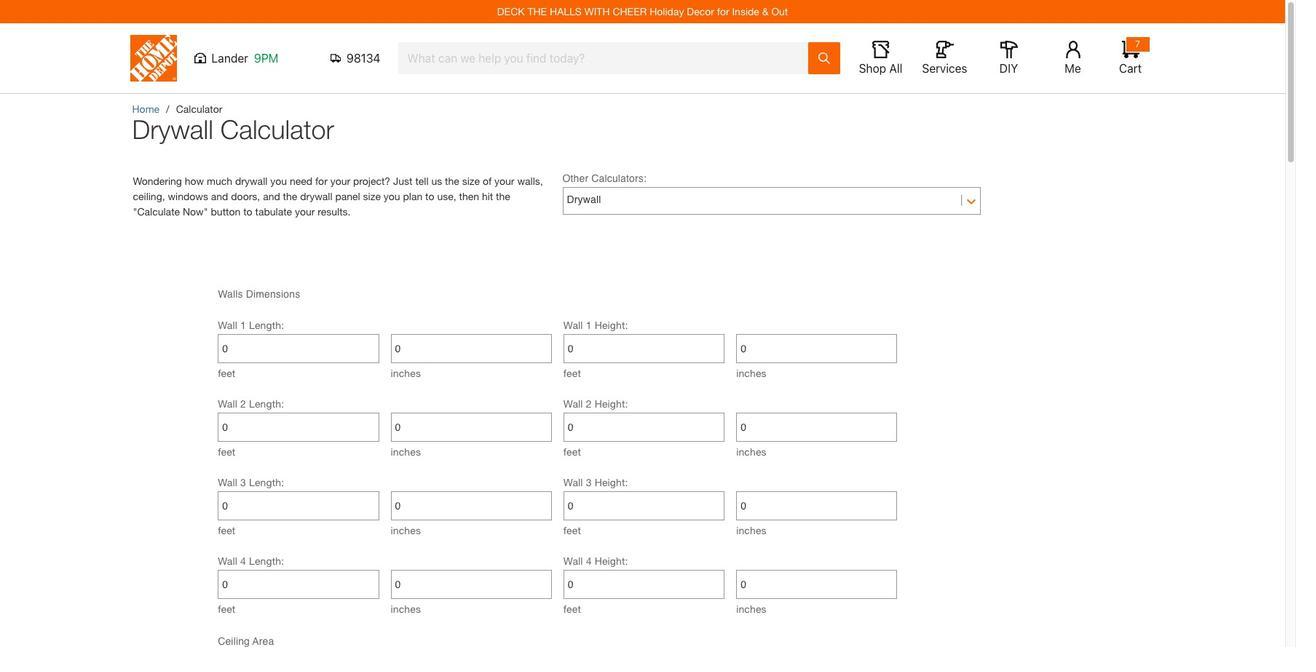 Task type: describe. For each thing, give the bounding box(es) containing it.
other calculators:
[[563, 173, 647, 184]]

height: for wall 3 height:
[[595, 476, 628, 489]]

much
[[207, 175, 232, 187]]

wall 1 length:
[[218, 319, 284, 331]]

1 horizontal spatial the
[[445, 175, 459, 187]]

98134
[[347, 52, 381, 65]]

&
[[762, 5, 769, 17]]

1 horizontal spatial your
[[330, 175, 350, 187]]

length: for wall 1 length:
[[249, 319, 284, 331]]

cart 7
[[1119, 39, 1142, 75]]

project?
[[353, 175, 390, 187]]

walls dimensions
[[218, 288, 300, 300]]

feet for wall 1 height:
[[564, 367, 581, 379]]

98134 button
[[330, 51, 381, 66]]

with
[[585, 5, 610, 17]]

3 for length:
[[240, 476, 246, 489]]

wall 4 length:
[[218, 555, 284, 567]]

holiday
[[650, 5, 684, 17]]

drywall inside home / calculator drywall calculator
[[132, 114, 213, 145]]

hit
[[482, 190, 493, 202]]

length: for wall 4 length:
[[249, 555, 284, 567]]

"calculate
[[133, 205, 180, 218]]

deck the halls with cheer holiday decor for inside & out link
[[497, 5, 788, 17]]

calculator right the /
[[176, 103, 222, 115]]

halls
[[550, 5, 582, 17]]

ceiling,
[[133, 190, 165, 202]]

of
[[483, 175, 492, 187]]

2 horizontal spatial the
[[496, 190, 510, 202]]

us
[[431, 175, 442, 187]]

wall 2 height:
[[564, 398, 628, 410]]

2 for length:
[[240, 398, 246, 410]]

wall 3 height:
[[564, 476, 628, 489]]

lander
[[212, 52, 248, 65]]

home / calculator drywall calculator
[[132, 103, 334, 145]]

1 vertical spatial drywall
[[300, 190, 333, 202]]

the home depot logo image
[[130, 35, 177, 82]]

feet for wall 3 height:
[[564, 524, 581, 537]]

0 horizontal spatial you
[[270, 175, 287, 187]]

9pm
[[254, 52, 278, 65]]

inside
[[732, 5, 760, 17]]

feet for wall 4 length:
[[218, 603, 236, 615]]

height: for wall 4 height:
[[595, 555, 628, 567]]

need
[[290, 175, 313, 187]]

1 and from the left
[[211, 190, 228, 202]]

3 for height:
[[586, 476, 592, 489]]

the
[[528, 5, 547, 17]]

wall for wall 3 length:
[[218, 476, 237, 489]]

then
[[459, 190, 479, 202]]

length: for wall 2 length:
[[249, 398, 284, 410]]

all
[[890, 62, 903, 75]]

decor
[[687, 5, 714, 17]]

0 horizontal spatial to
[[243, 205, 252, 218]]

diy button
[[986, 41, 1032, 76]]

height: for wall 2 height:
[[595, 398, 628, 410]]

button
[[211, 205, 241, 218]]

wall 4 height:
[[564, 555, 628, 567]]

cheer
[[613, 5, 647, 17]]

0 horizontal spatial the
[[283, 190, 297, 202]]

shop
[[859, 62, 887, 75]]

dimensions
[[246, 288, 300, 300]]

/
[[166, 103, 169, 115]]

walls
[[218, 288, 243, 300]]

wall for wall 1 height:
[[564, 319, 583, 331]]

results.
[[318, 205, 351, 218]]

home
[[132, 103, 160, 115]]

2 for height:
[[586, 398, 592, 410]]

calculator up need
[[221, 114, 334, 145]]

feet for wall 2 height:
[[564, 446, 581, 458]]

2 and from the left
[[263, 190, 280, 202]]

now"
[[183, 205, 208, 218]]

tabulate
[[255, 205, 292, 218]]

feet for wall 3 length:
[[218, 524, 236, 537]]

wall for wall 4 length:
[[218, 555, 237, 567]]

diy
[[1000, 62, 1018, 75]]

cart
[[1119, 62, 1142, 75]]

shop all button
[[858, 41, 904, 76]]



Task type: locate. For each thing, give the bounding box(es) containing it.
0 horizontal spatial 2
[[240, 398, 246, 410]]

for right need
[[315, 175, 328, 187]]

4 for height:
[[586, 555, 592, 567]]

wall for wall 2 height:
[[564, 398, 583, 410]]

7
[[1136, 39, 1140, 50]]

2 2 from the left
[[586, 398, 592, 410]]

size down the project?
[[363, 190, 381, 202]]

0 horizontal spatial your
[[295, 205, 315, 218]]

wall 1 height:
[[564, 319, 628, 331]]

0 vertical spatial you
[[270, 175, 287, 187]]

wall 2 length:
[[218, 398, 284, 410]]

feet up the wall 4 height:
[[564, 524, 581, 537]]

wondering how much drywall you need for your project?    just tell us the size of your walls, ceiling, windows and doors,    and the drywall panel size you plan to use, then hit the "calculate now"    button to tabulate your results.
[[133, 175, 543, 218]]

wall 3 length:
[[218, 476, 284, 489]]

0 horizontal spatial for
[[315, 175, 328, 187]]

wall for wall 1 length:
[[218, 319, 237, 331]]

deck the halls with cheer holiday decor for inside & out
[[497, 5, 788, 17]]

0 vertical spatial size
[[462, 175, 480, 187]]

wondering
[[133, 175, 182, 187]]

your right of
[[495, 175, 515, 187]]

1 horizontal spatial to
[[425, 190, 434, 202]]

length: for wall 3 length:
[[249, 476, 284, 489]]

length:
[[249, 319, 284, 331], [249, 398, 284, 410], [249, 476, 284, 489], [249, 555, 284, 567]]

for
[[717, 5, 729, 17], [315, 175, 328, 187]]

home link
[[132, 103, 160, 115]]

0 vertical spatial for
[[717, 5, 729, 17]]

just
[[393, 175, 413, 187]]

you
[[270, 175, 287, 187], [384, 190, 400, 202]]

2 length: from the top
[[249, 398, 284, 410]]

feet for wall 1 length:
[[218, 367, 236, 379]]

1 1 from the left
[[240, 319, 246, 331]]

1 length: from the top
[[249, 319, 284, 331]]

services
[[922, 62, 968, 75]]

wall for wall 2 length:
[[218, 398, 237, 410]]

lander 9pm
[[212, 52, 278, 65]]

feet for wall 4 height:
[[564, 603, 581, 615]]

1 horizontal spatial drywall
[[300, 190, 333, 202]]

your up panel
[[330, 175, 350, 187]]

2 height: from the top
[[595, 398, 628, 410]]

1 3 from the left
[[240, 476, 246, 489]]

for left the inside on the right
[[717, 5, 729, 17]]

the right hit
[[496, 190, 510, 202]]

to down doors,
[[243, 205, 252, 218]]

drywall inside drywall 'popup button'
[[567, 194, 601, 206]]

1 horizontal spatial 3
[[586, 476, 592, 489]]

and down much
[[211, 190, 228, 202]]

None number field
[[222, 335, 375, 363], [395, 335, 548, 363], [568, 335, 720, 363], [741, 335, 893, 363], [222, 414, 375, 441], [395, 414, 548, 441], [568, 414, 720, 441], [741, 414, 893, 441], [222, 492, 375, 520], [395, 492, 548, 520], [568, 492, 720, 520], [741, 492, 893, 520], [222, 571, 375, 599], [395, 571, 548, 599], [568, 571, 720, 599], [741, 571, 893, 599], [222, 335, 375, 363], [395, 335, 548, 363], [568, 335, 720, 363], [741, 335, 893, 363], [222, 414, 375, 441], [395, 414, 548, 441], [568, 414, 720, 441], [741, 414, 893, 441], [222, 492, 375, 520], [395, 492, 548, 520], [568, 492, 720, 520], [741, 492, 893, 520], [222, 571, 375, 599], [395, 571, 548, 599], [568, 571, 720, 599], [741, 571, 893, 599]]

0 horizontal spatial drywall
[[132, 114, 213, 145]]

to down us
[[425, 190, 434, 202]]

drywall
[[132, 114, 213, 145], [567, 194, 601, 206]]

calculators:
[[592, 173, 647, 184]]

1 for height:
[[586, 319, 592, 331]]

drywall down the other
[[567, 194, 601, 206]]

plan
[[403, 190, 423, 202]]

you left need
[[270, 175, 287, 187]]

1 vertical spatial to
[[243, 205, 252, 218]]

use,
[[437, 190, 456, 202]]

the down need
[[283, 190, 297, 202]]

1 vertical spatial drywall
[[567, 194, 601, 206]]

to
[[425, 190, 434, 202], [243, 205, 252, 218]]

size
[[462, 175, 480, 187], [363, 190, 381, 202]]

3 height: from the top
[[595, 476, 628, 489]]

walls,
[[517, 175, 543, 187]]

how
[[185, 175, 204, 187]]

0 horizontal spatial 4
[[240, 555, 246, 567]]

your
[[330, 175, 350, 187], [495, 175, 515, 187], [295, 205, 315, 218]]

deck
[[497, 5, 525, 17]]

2 1 from the left
[[586, 319, 592, 331]]

drywall
[[235, 175, 268, 187], [300, 190, 333, 202]]

the right us
[[445, 175, 459, 187]]

services button
[[922, 41, 968, 76]]

feet down the wall 4 height:
[[564, 603, 581, 615]]

feet down wall 4 length:
[[218, 603, 236, 615]]

What can we help you find today? search field
[[407, 43, 807, 74]]

1 horizontal spatial and
[[263, 190, 280, 202]]

4 for length:
[[240, 555, 246, 567]]

other
[[563, 173, 589, 184]]

drywall button
[[567, 189, 976, 210]]

tell
[[415, 175, 429, 187]]

feet up wall 3 length:
[[218, 446, 236, 458]]

inches
[[391, 367, 421, 379], [736, 367, 767, 379], [391, 446, 421, 458], [736, 446, 767, 458], [391, 524, 421, 537], [736, 524, 767, 537], [391, 603, 421, 615], [736, 603, 767, 615]]

you down the just
[[384, 190, 400, 202]]

your left results.
[[295, 205, 315, 218]]

drywall up the wondering
[[132, 114, 213, 145]]

0 horizontal spatial 1
[[240, 319, 246, 331]]

for inside wondering how much drywall you need for your project?    just tell us the size of your walls, ceiling, windows and doors,    and the drywall panel size you plan to use, then hit the "calculate now"    button to tabulate your results.
[[315, 175, 328, 187]]

size up then
[[462, 175, 480, 187]]

1 horizontal spatial for
[[717, 5, 729, 17]]

height:
[[595, 319, 628, 331], [595, 398, 628, 410], [595, 476, 628, 489], [595, 555, 628, 567]]

0 horizontal spatial size
[[363, 190, 381, 202]]

1 horizontal spatial drywall
[[567, 194, 601, 206]]

2 3 from the left
[[586, 476, 592, 489]]

me
[[1065, 62, 1081, 75]]

feet up wall 2 height:
[[564, 367, 581, 379]]

feet for wall 2 length:
[[218, 446, 236, 458]]

0 horizontal spatial drywall
[[235, 175, 268, 187]]

windows
[[168, 190, 208, 202]]

3 length: from the top
[[249, 476, 284, 489]]

0 horizontal spatial and
[[211, 190, 228, 202]]

panel
[[335, 190, 360, 202]]

4
[[240, 555, 246, 567], [586, 555, 592, 567]]

1 horizontal spatial 2
[[586, 398, 592, 410]]

4 length: from the top
[[249, 555, 284, 567]]

me button
[[1050, 41, 1096, 76]]

feet up wall 2 length:
[[218, 367, 236, 379]]

1 horizontal spatial size
[[462, 175, 480, 187]]

drywall down need
[[300, 190, 333, 202]]

1 vertical spatial size
[[363, 190, 381, 202]]

feet
[[218, 367, 236, 379], [564, 367, 581, 379], [218, 446, 236, 458], [564, 446, 581, 458], [218, 524, 236, 537], [564, 524, 581, 537], [218, 603, 236, 615], [564, 603, 581, 615]]

the
[[445, 175, 459, 187], [283, 190, 297, 202], [496, 190, 510, 202]]

1 4 from the left
[[240, 555, 246, 567]]

1 horizontal spatial 4
[[586, 555, 592, 567]]

1 horizontal spatial you
[[384, 190, 400, 202]]

wall for wall 3 height:
[[564, 476, 583, 489]]

doors,
[[231, 190, 260, 202]]

2 4 from the left
[[586, 555, 592, 567]]

1 vertical spatial you
[[384, 190, 400, 202]]

height: for wall 1 height:
[[595, 319, 628, 331]]

0 horizontal spatial 3
[[240, 476, 246, 489]]

1 for length:
[[240, 319, 246, 331]]

1 vertical spatial for
[[315, 175, 328, 187]]

out
[[772, 5, 788, 17]]

drywall up doors,
[[235, 175, 268, 187]]

1 height: from the top
[[595, 319, 628, 331]]

0 vertical spatial drywall
[[235, 175, 268, 187]]

1 2 from the left
[[240, 398, 246, 410]]

feet up wall 4 length:
[[218, 524, 236, 537]]

wall for wall 4 height:
[[564, 555, 583, 567]]

2
[[240, 398, 246, 410], [586, 398, 592, 410]]

3
[[240, 476, 246, 489], [586, 476, 592, 489]]

1 horizontal spatial 1
[[586, 319, 592, 331]]

and up tabulate
[[263, 190, 280, 202]]

calculator
[[176, 103, 222, 115], [221, 114, 334, 145]]

2 horizontal spatial your
[[495, 175, 515, 187]]

feet up wall 3 height:
[[564, 446, 581, 458]]

0 vertical spatial drywall
[[132, 114, 213, 145]]

shop all
[[859, 62, 903, 75]]

wall
[[218, 319, 237, 331], [564, 319, 583, 331], [218, 398, 237, 410], [564, 398, 583, 410], [218, 476, 237, 489], [564, 476, 583, 489], [218, 555, 237, 567], [564, 555, 583, 567]]

4 height: from the top
[[595, 555, 628, 567]]

0 vertical spatial to
[[425, 190, 434, 202]]

1
[[240, 319, 246, 331], [586, 319, 592, 331]]

and
[[211, 190, 228, 202], [263, 190, 280, 202]]



Task type: vqa. For each thing, say whether or not it's contained in the screenshot.
No
no



